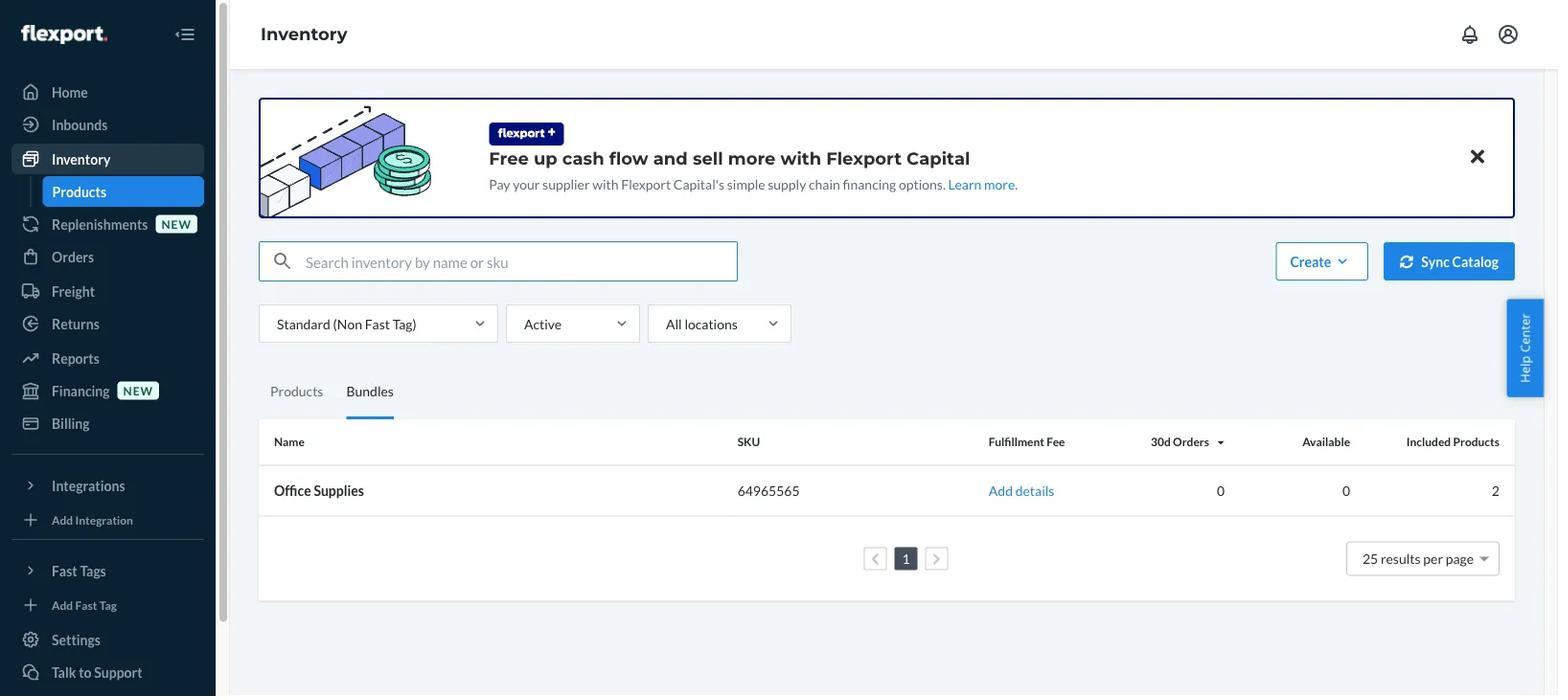 Task type: locate. For each thing, give the bounding box(es) containing it.
1 horizontal spatial new
[[161, 217, 192, 231]]

new for replenishments
[[161, 217, 192, 231]]

billing link
[[12, 408, 204, 439]]

flexport up financing
[[826, 148, 902, 169]]

more
[[728, 148, 776, 169], [985, 176, 1015, 192]]

help center
[[1517, 314, 1534, 383]]

0 horizontal spatial with
[[593, 176, 619, 192]]

locations
[[685, 316, 738, 332]]

30d
[[1151, 435, 1171, 449]]

new
[[161, 217, 192, 231], [123, 384, 153, 398]]

1 vertical spatial products
[[270, 383, 323, 400]]

1 vertical spatial add
[[52, 513, 73, 527]]

financing
[[843, 176, 897, 192]]

1 horizontal spatial flexport
[[826, 148, 902, 169]]

to
[[79, 665, 92, 681]]

0 vertical spatial orders
[[52, 249, 94, 265]]

1 horizontal spatial 0
[[1343, 483, 1351, 499]]

flexport down 'flow'
[[621, 176, 671, 192]]

0 horizontal spatial new
[[123, 384, 153, 398]]

1 horizontal spatial with
[[781, 148, 822, 169]]

add for add integration
[[52, 513, 73, 527]]

supplier
[[543, 176, 590, 192]]

new down products link
[[161, 217, 192, 231]]

add up settings
[[52, 599, 73, 612]]

25
[[1363, 551, 1379, 568]]

fast left tags at the bottom left of page
[[52, 563, 77, 579]]

with up supply
[[781, 148, 822, 169]]

included
[[1407, 435, 1452, 449]]

1 vertical spatial inventory
[[52, 151, 111, 167]]

talk
[[52, 665, 76, 681]]

free up cash flow and sell more with flexport capital pay your supplier with flexport capital's simple supply chain financing options. learn more .
[[489, 148, 1018, 192]]

flexport
[[826, 148, 902, 169], [621, 176, 671, 192]]

more up simple
[[728, 148, 776, 169]]

settings link
[[12, 625, 204, 656]]

0 vertical spatial inventory link
[[261, 24, 348, 45]]

0 horizontal spatial 0
[[1217, 483, 1225, 499]]

tags
[[80, 563, 106, 579]]

0 horizontal spatial more
[[728, 148, 776, 169]]

0 vertical spatial more
[[728, 148, 776, 169]]

2 0 from the left
[[1343, 483, 1351, 499]]

chevron right image
[[933, 553, 941, 566]]

replenishments
[[52, 216, 148, 232]]

1 link
[[899, 551, 914, 568]]

sku
[[738, 435, 760, 449]]

fast
[[365, 316, 390, 332], [52, 563, 77, 579], [75, 599, 97, 612]]

0 vertical spatial add
[[989, 483, 1013, 499]]

fulfillment
[[989, 435, 1045, 449]]

.
[[1015, 176, 1018, 192]]

fulfillment fee
[[989, 435, 1065, 449]]

1 vertical spatial new
[[123, 384, 153, 398]]

orders right 30d
[[1173, 435, 1210, 449]]

add left 'integration'
[[52, 513, 73, 527]]

reports
[[52, 350, 99, 367]]

returns
[[52, 316, 100, 332]]

name
[[274, 435, 305, 449]]

close image
[[1471, 145, 1485, 168]]

supply
[[768, 176, 807, 192]]

with down cash
[[593, 176, 619, 192]]

reports link
[[12, 343, 204, 374]]

flexport logo image
[[21, 25, 107, 44]]

options.
[[899, 176, 946, 192]]

2 horizontal spatial products
[[1454, 435, 1500, 449]]

1 vertical spatial more
[[985, 176, 1015, 192]]

0 horizontal spatial products
[[52, 184, 106, 200]]

inventory
[[261, 24, 348, 45], [52, 151, 111, 167]]

chain
[[809, 176, 841, 192]]

products up the name
[[270, 383, 323, 400]]

1 horizontal spatial inventory link
[[261, 24, 348, 45]]

2
[[1492, 483, 1500, 499]]

results
[[1381, 551, 1421, 568]]

chevron left image
[[872, 553, 880, 566]]

0 horizontal spatial inventory link
[[12, 144, 204, 174]]

1 vertical spatial fast
[[52, 563, 77, 579]]

orders up freight
[[52, 249, 94, 265]]

25 results per page
[[1363, 551, 1474, 568]]

0 vertical spatial products
[[52, 184, 106, 200]]

more right learn at the top right of page
[[985, 176, 1015, 192]]

inbounds link
[[12, 109, 204, 140]]

0 horizontal spatial flexport
[[621, 176, 671, 192]]

1 horizontal spatial orders
[[1173, 435, 1210, 449]]

new down reports link
[[123, 384, 153, 398]]

catalog
[[1453, 254, 1499, 270]]

0 vertical spatial new
[[161, 217, 192, 231]]

1 horizontal spatial products
[[270, 383, 323, 400]]

products
[[52, 184, 106, 200], [270, 383, 323, 400], [1454, 435, 1500, 449]]

0 vertical spatial fast
[[365, 316, 390, 332]]

sync
[[1422, 254, 1450, 270]]

1 vertical spatial with
[[593, 176, 619, 192]]

home link
[[12, 77, 204, 107]]

standard (non fast tag)
[[277, 316, 417, 332]]

1 vertical spatial inventory link
[[12, 144, 204, 174]]

close navigation image
[[174, 23, 197, 46]]

2 vertical spatial add
[[52, 599, 73, 612]]

30d orders
[[1151, 435, 1210, 449]]

cash
[[563, 148, 605, 169]]

inventory link
[[261, 24, 348, 45], [12, 144, 204, 174]]

fast left tag) on the top left of page
[[365, 316, 390, 332]]

1 horizontal spatial inventory
[[261, 24, 348, 45]]

tag)
[[393, 316, 417, 332]]

0
[[1217, 483, 1225, 499], [1343, 483, 1351, 499]]

talk to support button
[[12, 658, 204, 688]]

home
[[52, 84, 88, 100]]

add for add details
[[989, 483, 1013, 499]]

fast left tag
[[75, 599, 97, 612]]

2 vertical spatial fast
[[75, 599, 97, 612]]

products right included
[[1454, 435, 1500, 449]]

and
[[654, 148, 688, 169]]

1 0 from the left
[[1217, 483, 1225, 499]]

add fast tag
[[52, 599, 117, 612]]

help
[[1517, 356, 1534, 383]]

add integration link
[[12, 509, 204, 532]]

sync alt image
[[1401, 255, 1414, 269]]

add left details
[[989, 483, 1013, 499]]

settings
[[52, 632, 101, 649]]

all locations
[[666, 316, 738, 332]]

products up replenishments
[[52, 184, 106, 200]]

inbounds
[[52, 116, 108, 133]]

with
[[781, 148, 822, 169], [593, 176, 619, 192]]

0 vertical spatial inventory
[[261, 24, 348, 45]]

billing
[[52, 416, 90, 432]]

0 vertical spatial flexport
[[826, 148, 902, 169]]

(non
[[333, 316, 362, 332]]



Task type: vqa. For each thing, say whether or not it's contained in the screenshot.
Reserve Storage
no



Task type: describe. For each thing, give the bounding box(es) containing it.
sync catalog button
[[1384, 243, 1516, 281]]

capital's
[[674, 176, 725, 192]]

all
[[666, 316, 682, 332]]

pay
[[489, 176, 510, 192]]

open notifications image
[[1459, 23, 1482, 46]]

64965565
[[738, 483, 800, 499]]

0 horizontal spatial orders
[[52, 249, 94, 265]]

create
[[1291, 254, 1332, 270]]

add fast tag link
[[12, 594, 204, 617]]

1
[[902, 551, 910, 568]]

freight
[[52, 283, 95, 300]]

add details link
[[989, 483, 1055, 499]]

support
[[94, 665, 142, 681]]

fast tags
[[52, 563, 106, 579]]

1 horizontal spatial more
[[985, 176, 1015, 192]]

flow
[[609, 148, 649, 169]]

tag
[[99, 599, 117, 612]]

bundles
[[346, 383, 394, 400]]

sell
[[693, 148, 723, 169]]

details
[[1016, 483, 1055, 499]]

per
[[1424, 551, 1444, 568]]

add integration
[[52, 513, 133, 527]]

standard
[[277, 316, 331, 332]]

new for financing
[[123, 384, 153, 398]]

2 vertical spatial products
[[1454, 435, 1500, 449]]

0 horizontal spatial inventory
[[52, 151, 111, 167]]

office
[[274, 483, 311, 499]]

add for add fast tag
[[52, 599, 73, 612]]

free
[[489, 148, 529, 169]]

page
[[1446, 551, 1474, 568]]

integrations
[[52, 478, 125, 494]]

financing
[[52, 383, 110, 399]]

integrations button
[[12, 471, 204, 501]]

create button
[[1276, 243, 1369, 281]]

orders link
[[12, 242, 204, 272]]

center
[[1517, 314, 1534, 353]]

learn more link
[[949, 176, 1015, 192]]

open account menu image
[[1497, 23, 1520, 46]]

Search inventory by name or sku text field
[[306, 243, 737, 281]]

fast inside dropdown button
[[52, 563, 77, 579]]

integration
[[75, 513, 133, 527]]

fee
[[1047, 435, 1065, 449]]

1 vertical spatial orders
[[1173, 435, 1210, 449]]

active
[[524, 316, 562, 332]]

25 results per page option
[[1363, 551, 1474, 568]]

your
[[513, 176, 540, 192]]

sync catalog
[[1422, 254, 1499, 270]]

products inside products link
[[52, 184, 106, 200]]

add details
[[989, 483, 1055, 499]]

fast tags button
[[12, 556, 204, 587]]

included products
[[1407, 435, 1500, 449]]

learn
[[949, 176, 982, 192]]

supplies
[[314, 483, 364, 499]]

talk to support
[[52, 665, 142, 681]]

up
[[534, 148, 558, 169]]

help center button
[[1507, 299, 1544, 398]]

office supplies
[[274, 483, 364, 499]]

1 vertical spatial flexport
[[621, 176, 671, 192]]

simple
[[727, 176, 765, 192]]

available
[[1303, 435, 1351, 449]]

capital
[[907, 148, 971, 169]]

products link
[[43, 176, 204, 207]]

freight link
[[12, 276, 204, 307]]

returns link
[[12, 309, 204, 339]]

0 vertical spatial with
[[781, 148, 822, 169]]



